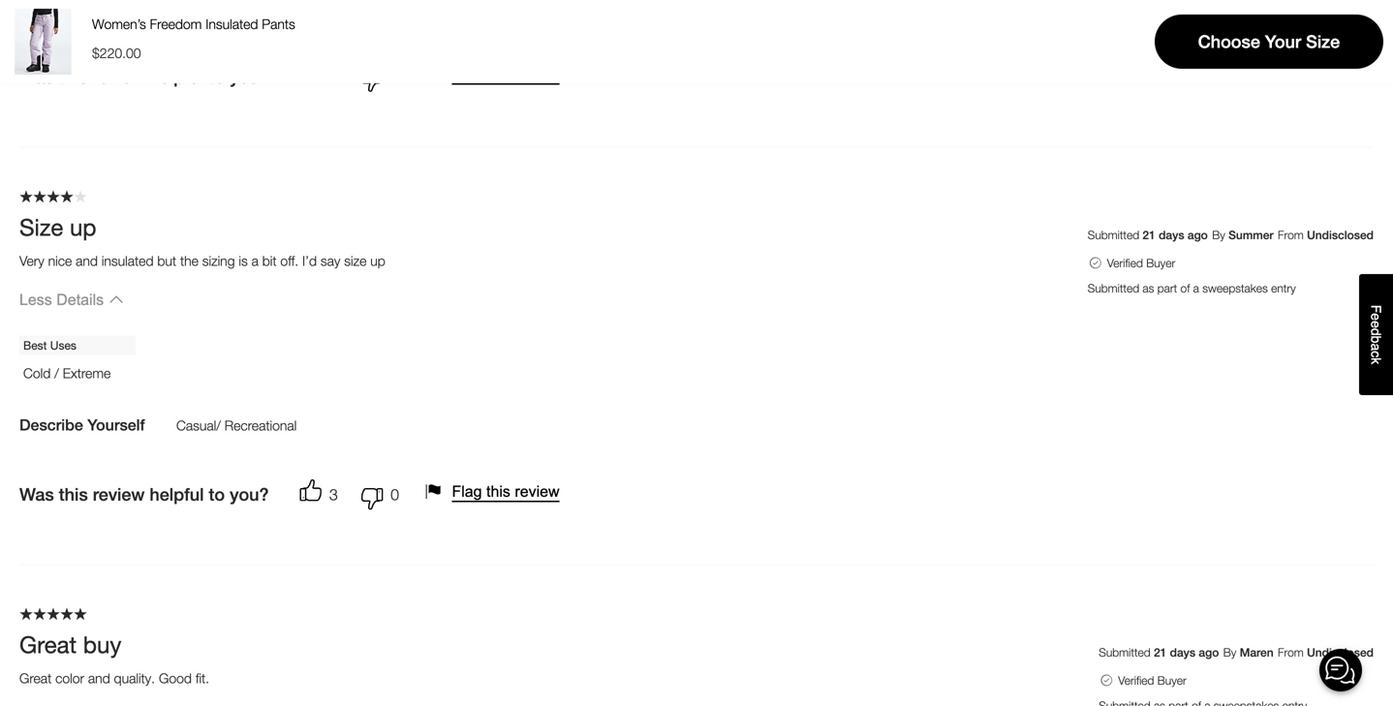 Task type: describe. For each thing, give the bounding box(es) containing it.
size
[[344, 253, 367, 269]]

f
[[1369, 305, 1384, 313]]

insulated
[[102, 253, 154, 269]]

choose
[[1198, 31, 1260, 52]]

size inside choose your size button
[[1306, 31, 1340, 52]]

/
[[54, 365, 59, 381]]

i'd
[[302, 253, 317, 269]]

21 for buy
[[1154, 646, 1167, 660]]

a inside button
[[1369, 343, 1384, 351]]

by for size up
[[1212, 228, 1225, 242]]

recreational
[[225, 418, 297, 434]]

summer
[[1229, 228, 1274, 242]]

the
[[180, 253, 199, 269]]

buyer for size up
[[1146, 256, 1175, 270]]

d
[[1369, 328, 1384, 336]]

days for great buy
[[1170, 646, 1196, 660]]

casual/
[[176, 418, 221, 434]]

3 button
[[300, 475, 346, 514]]

is
[[239, 253, 248, 269]]

and for buy
[[88, 671, 110, 687]]

0 vertical spatial a
[[252, 253, 259, 269]]

buyer for great buy
[[1158, 674, 1187, 688]]

less details button
[[19, 287, 129, 313]]

freedom
[[150, 16, 202, 32]]

your
[[1265, 31, 1301, 52]]

flag for 2nd flag this review button from the bottom of the page
[[452, 65, 482, 83]]

verified for size up
[[1107, 256, 1143, 270]]

sweepstakes
[[1203, 281, 1268, 295]]

0 for 2nd flag this review button from the bottom of the page
[[391, 68, 399, 86]]

very nice and insulated but the sizing is a bit off. i'd say size up
[[19, 253, 385, 269]]

was this review helpful to you? for 2nd flag this review button
[[19, 485, 269, 505]]

submitted for size up
[[1088, 228, 1140, 242]]

2 flag this review button from the top
[[422, 480, 567, 503]]

flag for 2nd flag this review button
[[452, 483, 482, 500]]

but
[[157, 253, 176, 269]]

women's freedom insulated pants
[[92, 16, 295, 32]]

1 vertical spatial submitted
[[1088, 281, 1140, 295]]

submitted for great buy
[[1099, 646, 1151, 660]]

submitted as part of a sweepstakes entry
[[1088, 281, 1296, 295]]

submitted 21 days ago by maren from undisclosed
[[1099, 646, 1374, 660]]

of
[[1181, 281, 1190, 295]]

pants
[[262, 16, 295, 32]]

ago for size up
[[1188, 228, 1208, 242]]

was for 2nd flag this review button
[[19, 485, 54, 505]]

$220.00
[[92, 45, 141, 61]]

undisclosed for size up
[[1307, 228, 1374, 242]]

bit
[[262, 253, 277, 269]]

sizing
[[202, 253, 235, 269]]

https://images.thenorthface.com/is/image/thenorthface/nf0a5acy_pmi_hero?$color swatch$ image
[[10, 9, 76, 75]]

2 e from the top
[[1369, 321, 1384, 328]]

great buy
[[19, 631, 121, 659]]

less details
[[19, 291, 104, 309]]

casual/ recreational
[[176, 418, 297, 434]]



Task type: locate. For each thing, give the bounding box(es) containing it.
2 vertical spatial a
[[1369, 343, 1384, 351]]

insulated
[[206, 16, 258, 32]]

1 vertical spatial flag this review
[[452, 483, 560, 500]]

1 vertical spatial great
[[19, 671, 52, 687]]

2 flag this review from the top
[[452, 483, 560, 500]]

days left maren
[[1170, 646, 1196, 660]]

part
[[1158, 281, 1177, 295]]

from right maren
[[1278, 646, 1304, 660]]

0 vertical spatial undisclosed
[[1307, 228, 1374, 242]]

to down casual/
[[209, 485, 225, 505]]

21 left maren
[[1154, 646, 1167, 660]]

e
[[1369, 313, 1384, 321], [1369, 321, 1384, 328]]

0 vertical spatial flag this review
[[452, 65, 560, 83]]

2 great from the top
[[19, 671, 52, 687]]

1 horizontal spatial up
[[370, 253, 385, 269]]

very
[[19, 253, 44, 269]]

great for great buy
[[19, 631, 77, 659]]

say
[[321, 253, 340, 269]]

1 vertical spatial 21
[[1154, 646, 1167, 660]]

cold
[[23, 365, 51, 381]]

2 flag from the top
[[452, 483, 482, 500]]

yourself
[[87, 416, 145, 434]]

verified
[[1107, 256, 1143, 270], [1118, 674, 1154, 688]]

0 vertical spatial flag
[[452, 65, 482, 83]]

you?
[[230, 67, 269, 87], [230, 485, 269, 505]]

0 vertical spatial great
[[19, 631, 77, 659]]

great for great color and quality. good fit.
[[19, 671, 52, 687]]

verified buyer
[[1107, 256, 1175, 270], [1118, 674, 1187, 688]]

fit.
[[196, 671, 209, 687]]

cold / extreme
[[23, 365, 111, 381]]

was this review helpful to you?
[[19, 67, 269, 87], [19, 485, 269, 505]]

great
[[19, 631, 77, 659], [19, 671, 52, 687]]

verified buyer for up
[[1107, 256, 1175, 270]]

maren
[[1240, 646, 1274, 660]]

from right summer
[[1278, 228, 1304, 242]]

1 was from the top
[[19, 67, 54, 87]]

helpful
[[150, 67, 204, 87], [150, 485, 204, 505]]

to
[[209, 67, 225, 87], [209, 485, 225, 505]]

verified for great buy
[[1118, 674, 1154, 688]]

0 horizontal spatial size
[[19, 213, 63, 241]]

1 vertical spatial up
[[370, 253, 385, 269]]

2 you? from the top
[[230, 485, 269, 505]]

1 vertical spatial verified buyer
[[1118, 674, 1187, 688]]

great color and quality. good fit.
[[19, 671, 209, 687]]

best
[[23, 339, 47, 352]]

0 vertical spatial and
[[76, 253, 98, 269]]

nice
[[48, 253, 72, 269]]

0 vertical spatial you?
[[230, 67, 269, 87]]

review
[[515, 65, 560, 83], [93, 67, 145, 87], [515, 483, 560, 500], [93, 485, 145, 505]]

undisclosed up f at the right top of the page
[[1307, 228, 1374, 242]]

was this review helpful to you? down $220.00
[[19, 67, 269, 87]]

1 great from the top
[[19, 631, 77, 659]]

and
[[76, 253, 98, 269], [88, 671, 110, 687]]

1 from from the top
[[1278, 228, 1304, 242]]

and for up
[[76, 253, 98, 269]]

a right "of"
[[1193, 281, 1199, 295]]

color
[[55, 671, 84, 687]]

up up nice
[[70, 213, 96, 241]]

submitted
[[1088, 228, 1140, 242], [1088, 281, 1140, 295], [1099, 646, 1151, 660]]

uses
[[50, 339, 76, 352]]

2 helpful from the top
[[150, 485, 204, 505]]

verified buyer down submitted 21 days ago by maren from undisclosed
[[1118, 674, 1187, 688]]

0 vertical spatial verified
[[1107, 256, 1143, 270]]

1 flag this review button from the top
[[422, 62, 567, 86]]

1 vertical spatial flag
[[452, 483, 482, 500]]

by
[[1212, 228, 1225, 242], [1224, 646, 1237, 660]]

to for 2nd flag this review button from the bottom of the page
[[209, 67, 225, 87]]

ago left summer
[[1188, 228, 1208, 242]]

1 vertical spatial verified
[[1118, 674, 1154, 688]]

quality.
[[114, 671, 155, 687]]

2 undisclosed from the top
[[1307, 646, 1374, 660]]

days
[[1159, 228, 1185, 242], [1170, 646, 1196, 660]]

to for 2nd flag this review button
[[209, 485, 225, 505]]

flag this review button
[[422, 62, 567, 86], [422, 480, 567, 503]]

0 horizontal spatial up
[[70, 213, 96, 241]]

1 horizontal spatial a
[[1193, 281, 1199, 295]]

0 vertical spatial up
[[70, 213, 96, 241]]

f e e d b a c k
[[1369, 305, 1384, 365]]

1 vertical spatial was this review helpful to you?
[[19, 485, 269, 505]]

was
[[19, 67, 54, 87], [19, 485, 54, 505]]

up
[[70, 213, 96, 241], [370, 253, 385, 269]]

by left maren
[[1224, 646, 1237, 660]]

1 horizontal spatial size
[[1306, 31, 1340, 52]]

1 vertical spatial to
[[209, 485, 225, 505]]

0 vertical spatial ago
[[1188, 228, 1208, 242]]

size up very
[[19, 213, 63, 241]]

1 flag from the top
[[452, 65, 482, 83]]

size
[[1306, 31, 1340, 52], [19, 213, 63, 241]]

undisclosed for great buy
[[1307, 646, 1374, 660]]

ago for great buy
[[1199, 646, 1219, 660]]

you? down recreational
[[230, 485, 269, 505]]

buyer
[[1146, 256, 1175, 270], [1158, 674, 1187, 688]]

0 vertical spatial was this review helpful to you?
[[19, 67, 269, 87]]

by left summer
[[1212, 228, 1225, 242]]

0 vertical spatial by
[[1212, 228, 1225, 242]]

from for great buy
[[1278, 646, 1304, 660]]

0 vertical spatial days
[[1159, 228, 1185, 242]]

1 helpful from the top
[[150, 67, 204, 87]]

0 horizontal spatial a
[[252, 253, 259, 269]]

1 vertical spatial buyer
[[1158, 674, 1187, 688]]

0 vertical spatial from
[[1278, 228, 1304, 242]]

21 for up
[[1143, 228, 1156, 242]]

1 to from the top
[[209, 67, 225, 87]]

0 vertical spatial verified buyer
[[1107, 256, 1175, 270]]

buyer down submitted 21 days ago by maren from undisclosed
[[1158, 674, 1187, 688]]

was this review helpful to you? for 2nd flag this review button from the bottom of the page
[[19, 67, 269, 87]]

0 vertical spatial helpful
[[150, 67, 204, 87]]

0 vertical spatial flag this review button
[[422, 62, 567, 86]]

1 vertical spatial you?
[[230, 485, 269, 505]]

b
[[1369, 336, 1384, 343]]

a up k
[[1369, 343, 1384, 351]]

0 vertical spatial to
[[209, 67, 225, 87]]

ago left maren
[[1199, 646, 1219, 660]]

and right color
[[88, 671, 110, 687]]

describe yourself
[[19, 416, 145, 434]]

1 vertical spatial by
[[1224, 646, 1237, 660]]

choose your size
[[1198, 31, 1340, 52]]

k
[[1369, 358, 1384, 365]]

up right 'size'
[[370, 253, 385, 269]]

entry
[[1271, 281, 1296, 295]]

1 vertical spatial and
[[88, 671, 110, 687]]

flag
[[452, 65, 482, 83], [452, 483, 482, 500]]

e up the d
[[1369, 313, 1384, 321]]

undisclosed
[[1307, 228, 1374, 242], [1307, 646, 1374, 660]]

and right nice
[[76, 253, 98, 269]]

2 from from the top
[[1278, 646, 1304, 660]]

flag this review
[[452, 65, 560, 83], [452, 483, 560, 500]]

1 was this review helpful to you? from the top
[[19, 67, 269, 87]]

1 vertical spatial a
[[1193, 281, 1199, 295]]

1 vertical spatial size
[[19, 213, 63, 241]]

1 you? from the top
[[230, 67, 269, 87]]

choose your size button
[[1155, 15, 1384, 69]]

helpful for 2nd flag this review button
[[150, 485, 204, 505]]

buy
[[83, 631, 121, 659]]

1 vertical spatial ago
[[1199, 646, 1219, 660]]

was for 2nd flag this review button from the bottom of the page
[[19, 67, 54, 87]]

0 vertical spatial 21
[[1143, 228, 1156, 242]]

1 vertical spatial flag this review button
[[422, 480, 567, 503]]

f e e d b a c k button
[[1359, 274, 1393, 395]]

was this review helpful to you? down "yourself"
[[19, 485, 269, 505]]

2 to from the top
[[209, 485, 225, 505]]

extreme
[[63, 365, 111, 381]]

0 vertical spatial size
[[1306, 31, 1340, 52]]

21 up as
[[1143, 228, 1156, 242]]

3
[[329, 486, 338, 504]]

off.
[[280, 253, 299, 269]]

2 vertical spatial submitted
[[1099, 646, 1151, 660]]

0
[[329, 68, 338, 86], [391, 68, 399, 86], [391, 486, 399, 504]]

helpful down casual/
[[150, 485, 204, 505]]

as
[[1143, 281, 1154, 295]]

buyer up part
[[1146, 256, 1175, 270]]

verified buyer up as
[[1107, 256, 1175, 270]]

size up
[[19, 213, 96, 241]]

1 vertical spatial was
[[19, 485, 54, 505]]

helpful for 2nd flag this review button from the bottom of the page
[[150, 67, 204, 87]]

this
[[486, 65, 511, 83], [59, 67, 88, 87], [486, 483, 511, 500], [59, 485, 88, 505]]

e up "b"
[[1369, 321, 1384, 328]]

2 was this review helpful to you? from the top
[[19, 485, 269, 505]]

from
[[1278, 228, 1304, 242], [1278, 646, 1304, 660]]

submitted 21 days ago by summer from undisclosed
[[1088, 228, 1374, 242]]

days for size up
[[1159, 228, 1185, 242]]

helpful down freedom
[[150, 67, 204, 87]]

size right your
[[1306, 31, 1340, 52]]

1 vertical spatial undisclosed
[[1307, 646, 1374, 660]]

1 flag this review from the top
[[452, 65, 560, 83]]

less
[[19, 291, 52, 309]]

2 horizontal spatial a
[[1369, 343, 1384, 351]]

by for great buy
[[1224, 646, 1237, 660]]

to down insulated
[[209, 67, 225, 87]]

describe
[[19, 416, 83, 434]]

0 for 2nd flag this review button
[[391, 486, 399, 504]]

details
[[56, 291, 104, 309]]

you? down insulated
[[230, 67, 269, 87]]

1 undisclosed from the top
[[1307, 228, 1374, 242]]

1 e from the top
[[1369, 313, 1384, 321]]

undisclosed right maren
[[1307, 646, 1374, 660]]

a
[[252, 253, 259, 269], [1193, 281, 1199, 295], [1369, 343, 1384, 351]]

ago
[[1188, 228, 1208, 242], [1199, 646, 1219, 660]]

great up color
[[19, 631, 77, 659]]

c
[[1369, 351, 1384, 358]]

0 vertical spatial buyer
[[1146, 256, 1175, 270]]

21
[[1143, 228, 1156, 242], [1154, 646, 1167, 660]]

1 vertical spatial from
[[1278, 646, 1304, 660]]

1 vertical spatial days
[[1170, 646, 1196, 660]]

a right is
[[252, 253, 259, 269]]

good
[[159, 671, 192, 687]]

2 was from the top
[[19, 485, 54, 505]]

from for size up
[[1278, 228, 1304, 242]]

1 vertical spatial helpful
[[150, 485, 204, 505]]

0 button
[[300, 58, 346, 96], [346, 58, 407, 96], [346, 475, 407, 514]]

days up part
[[1159, 228, 1185, 242]]

great left color
[[19, 671, 52, 687]]

0 vertical spatial submitted
[[1088, 228, 1140, 242]]

0 vertical spatial was
[[19, 67, 54, 87]]

women's
[[92, 16, 146, 32]]

best uses
[[23, 339, 76, 352]]

verified buyer for buy
[[1118, 674, 1187, 688]]



Task type: vqa. For each thing, say whether or not it's contained in the screenshot.
"Get"
no



